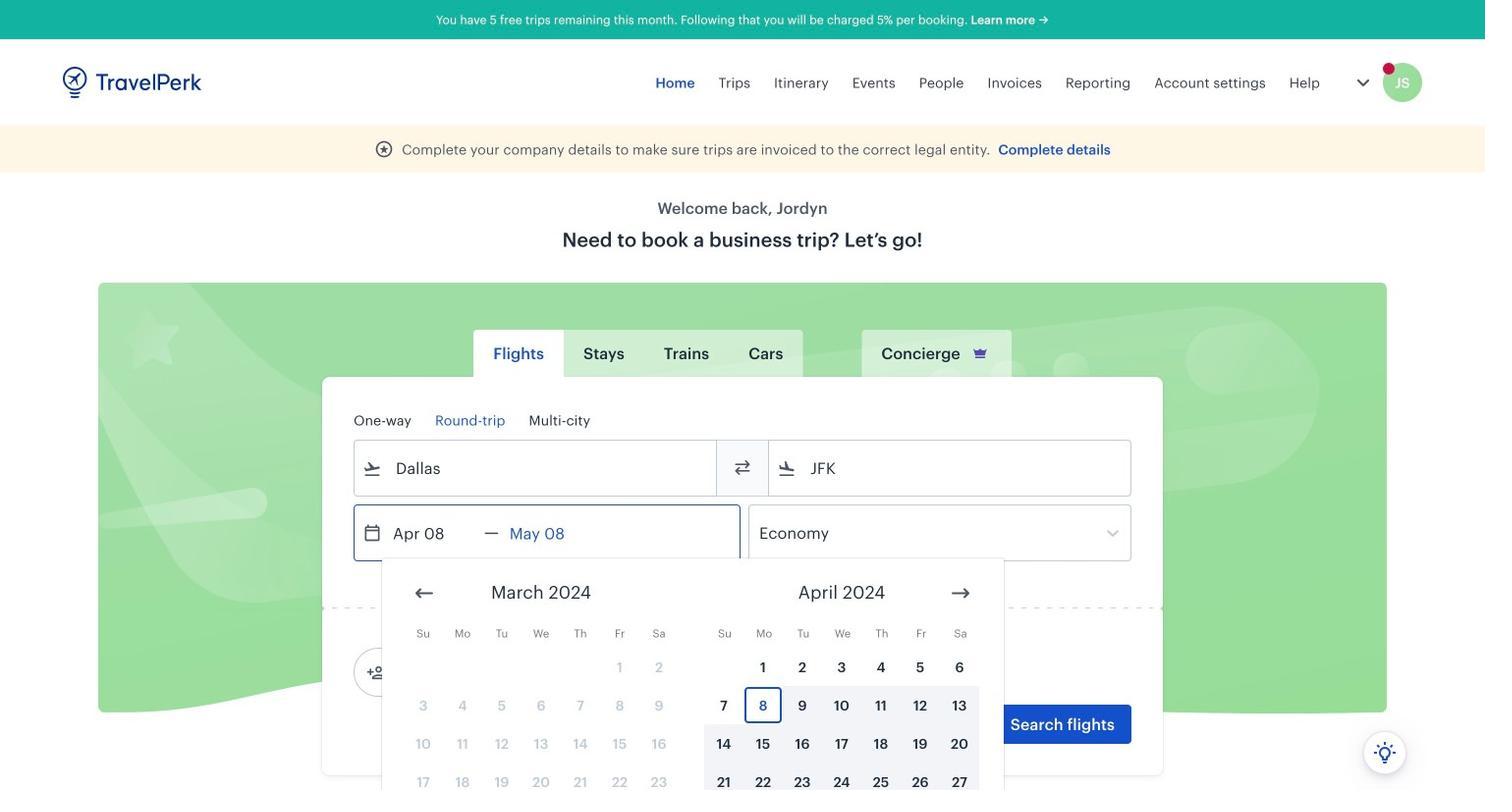Task type: describe. For each thing, give the bounding box(es) containing it.
move backward to switch to the previous month. image
[[413, 582, 436, 606]]

From search field
[[382, 453, 691, 484]]

Return text field
[[499, 506, 601, 561]]

calendar application
[[382, 559, 1485, 791]]



Task type: locate. For each thing, give the bounding box(es) containing it.
Add first traveler search field
[[386, 657, 590, 689]]

To search field
[[797, 453, 1105, 484]]

Depart text field
[[382, 506, 484, 561]]

move forward to switch to the next month. image
[[949, 582, 973, 606]]



